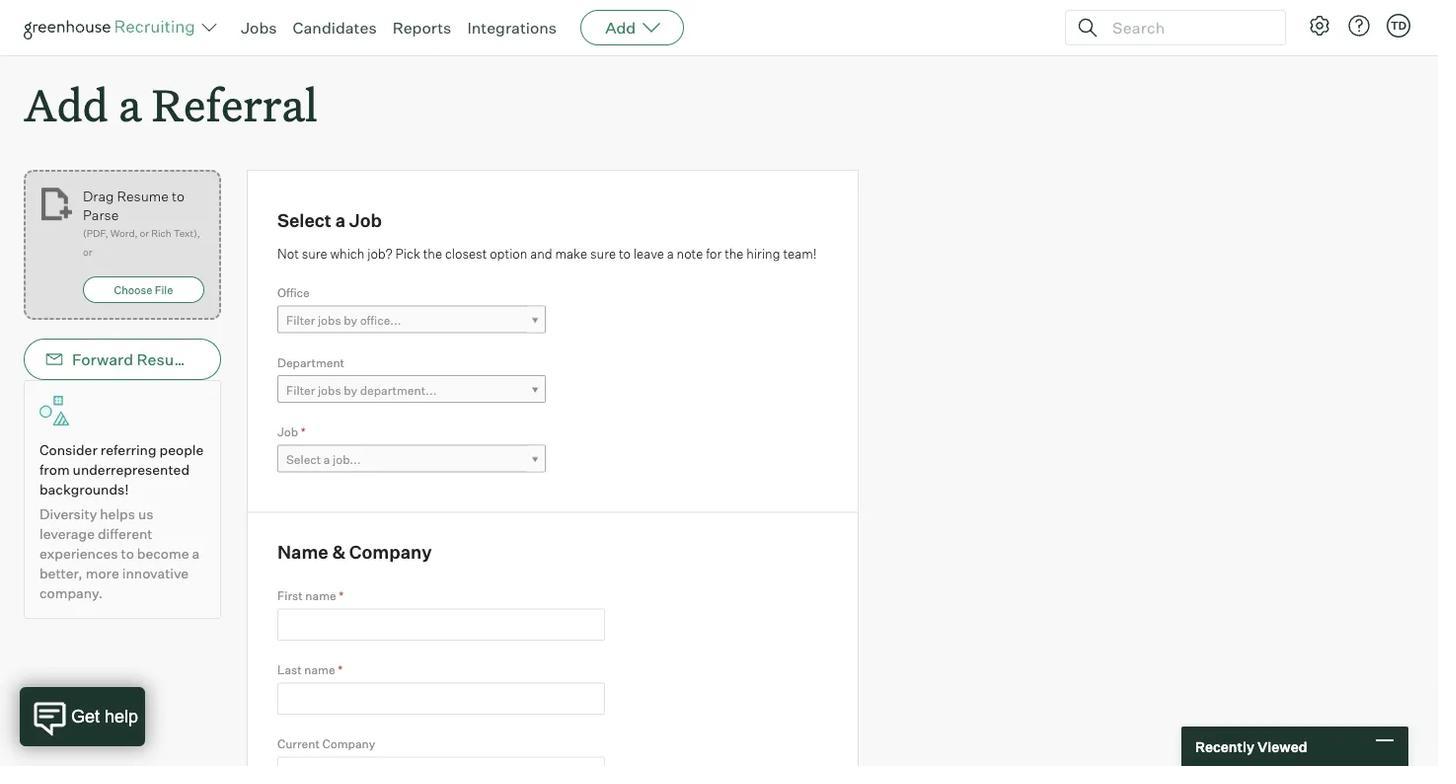 Task type: vqa. For each thing, say whether or not it's contained in the screenshot.
Years
no



Task type: locate. For each thing, give the bounding box(es) containing it.
by for office...
[[344, 313, 358, 328]]

pick
[[395, 246, 421, 262]]

0 vertical spatial filter
[[286, 313, 315, 328]]

1 horizontal spatial to
[[172, 187, 185, 205]]

a for job...
[[324, 452, 330, 467]]

1 vertical spatial select
[[286, 452, 321, 467]]

1 jobs from the top
[[318, 313, 341, 328]]

company right the current
[[322, 737, 375, 751]]

filter down office
[[286, 313, 315, 328]]

1 vertical spatial add
[[24, 75, 108, 133]]

integrations
[[467, 18, 557, 38]]

referring
[[101, 442, 157, 459]]

None text field
[[277, 683, 605, 715], [277, 757, 605, 766], [277, 683, 605, 715], [277, 757, 605, 766]]

job up job?
[[349, 209, 382, 231]]

sure right make
[[591, 246, 616, 262]]

resume left via
[[137, 350, 197, 370]]

1 horizontal spatial sure
[[591, 246, 616, 262]]

file
[[155, 283, 173, 296]]

last
[[277, 663, 302, 678]]

the right pick
[[423, 246, 442, 262]]

* up "select a job..."
[[301, 425, 306, 440]]

name
[[305, 589, 336, 604], [304, 663, 335, 678]]

by for department...
[[344, 383, 358, 398]]

add inside popup button
[[605, 18, 636, 38]]

0 horizontal spatial job
[[277, 425, 298, 440]]

to up text),
[[172, 187, 185, 205]]

the right for
[[725, 246, 744, 262]]

via
[[201, 350, 222, 370]]

name & company
[[277, 541, 432, 564]]

jobs up the department
[[318, 313, 341, 328]]

leave
[[634, 246, 664, 262]]

add
[[605, 18, 636, 38], [24, 75, 108, 133]]

resume inside forward resume via email button
[[137, 350, 197, 370]]

integrations link
[[467, 18, 557, 38]]

0 vertical spatial resume
[[117, 187, 169, 205]]

1 horizontal spatial the
[[725, 246, 744, 262]]

filter for filter jobs by department...
[[286, 383, 315, 398]]

* down &
[[339, 589, 344, 604]]

a right become
[[192, 545, 200, 563]]

better,
[[40, 565, 83, 582]]

1 by from the top
[[344, 313, 358, 328]]

1 vertical spatial *
[[339, 589, 344, 604]]

resume for drag
[[117, 187, 169, 205]]

add for add a referral
[[24, 75, 108, 133]]

name right last
[[304, 663, 335, 678]]

name for last
[[304, 663, 335, 678]]

a left note
[[667, 246, 674, 262]]

0 vertical spatial add
[[605, 18, 636, 38]]

1 vertical spatial or
[[83, 246, 92, 258]]

greenhouse recruiting image
[[24, 16, 201, 40]]

0 horizontal spatial or
[[83, 246, 92, 258]]

select up not
[[277, 209, 332, 231]]

more
[[86, 565, 119, 582]]

drag resume to parse (pdf, word, or rich text), or
[[83, 187, 200, 258]]

0 vertical spatial select
[[277, 209, 332, 231]]

helps
[[100, 506, 135, 523]]

by left 'department...'
[[344, 383, 358, 398]]

select
[[277, 209, 332, 231], [286, 452, 321, 467]]

diversity
[[40, 506, 97, 523]]

company.
[[40, 585, 103, 602]]

name for first
[[305, 589, 336, 604]]

1 vertical spatial filter
[[286, 383, 315, 398]]

jobs for department
[[318, 383, 341, 398]]

0 vertical spatial or
[[140, 227, 149, 240]]

filter jobs by office...
[[286, 313, 401, 328]]

choose
[[114, 283, 152, 296]]

0 vertical spatial by
[[344, 313, 358, 328]]

first name *
[[277, 589, 344, 604]]

select down 'job *' at the bottom left of the page
[[286, 452, 321, 467]]

job
[[349, 209, 382, 231], [277, 425, 298, 440]]

to inside the drag resume to parse (pdf, word, or rich text), or
[[172, 187, 185, 205]]

1 vertical spatial jobs
[[318, 383, 341, 398]]

0 horizontal spatial add
[[24, 75, 108, 133]]

jobs link
[[241, 18, 277, 38]]

0 horizontal spatial sure
[[302, 246, 327, 262]]

to
[[172, 187, 185, 205], [619, 246, 631, 262], [121, 545, 134, 563]]

or
[[140, 227, 149, 240], [83, 246, 92, 258]]

resume inside the drag resume to parse (pdf, word, or rich text), or
[[117, 187, 169, 205]]

parse
[[83, 206, 119, 223]]

2 vertical spatial *
[[338, 663, 343, 678]]

2 filter from the top
[[286, 383, 315, 398]]

1 vertical spatial to
[[619, 246, 631, 262]]

company
[[349, 541, 432, 564], [322, 737, 375, 751]]

jobs
[[318, 313, 341, 328], [318, 383, 341, 398]]

closest
[[445, 246, 487, 262]]

1 vertical spatial name
[[304, 663, 335, 678]]

recently viewed
[[1196, 738, 1308, 755]]

not sure which job? pick the closest option and make sure to leave a note for the hiring team!
[[277, 246, 817, 262]]

a
[[119, 75, 142, 133], [335, 209, 346, 231], [667, 246, 674, 262], [324, 452, 330, 467], [192, 545, 200, 563]]

a left job...
[[324, 452, 330, 467]]

1 vertical spatial job
[[277, 425, 298, 440]]

jobs
[[241, 18, 277, 38]]

2 by from the top
[[344, 383, 358, 398]]

by left office...
[[344, 313, 358, 328]]

sure
[[302, 246, 327, 262], [591, 246, 616, 262]]

name right first on the bottom
[[305, 589, 336, 604]]

become
[[137, 545, 189, 563]]

0 vertical spatial jobs
[[318, 313, 341, 328]]

2 jobs from the top
[[318, 383, 341, 398]]

add button
[[581, 10, 685, 45]]

0 vertical spatial to
[[172, 187, 185, 205]]

1 filter from the top
[[286, 313, 315, 328]]

not
[[277, 246, 299, 262]]

None text field
[[277, 609, 605, 641]]

forward
[[72, 350, 133, 370]]

Search text field
[[1108, 13, 1268, 42]]

(pdf,
[[83, 227, 108, 240]]

job up "select a job..."
[[277, 425, 298, 440]]

0 horizontal spatial the
[[423, 246, 442, 262]]

1 horizontal spatial or
[[140, 227, 149, 240]]

filter for filter jobs by office...
[[286, 313, 315, 328]]

a inside select a job... link
[[324, 452, 330, 467]]

jobs down the department
[[318, 383, 341, 398]]

2 vertical spatial to
[[121, 545, 134, 563]]

department
[[277, 355, 345, 370]]

0 vertical spatial name
[[305, 589, 336, 604]]

job...
[[333, 452, 361, 467]]

the
[[423, 246, 442, 262], [725, 246, 744, 262]]

reports link
[[393, 18, 452, 38]]

sure right not
[[302, 246, 327, 262]]

consider referring people from underrepresented backgrounds! diversity helps us leverage different experiences to become a better, more innovative company.
[[40, 442, 204, 602]]

select for select a job...
[[286, 452, 321, 467]]

resume up rich
[[117, 187, 169, 205]]

filter
[[286, 313, 315, 328], [286, 383, 315, 398]]

*
[[301, 425, 306, 440], [339, 589, 344, 604], [338, 663, 343, 678]]

to left leave
[[619, 246, 631, 262]]

1 vertical spatial resume
[[137, 350, 197, 370]]

* right last
[[338, 663, 343, 678]]

candidates
[[293, 18, 377, 38]]

to down different
[[121, 545, 134, 563]]

1 horizontal spatial add
[[605, 18, 636, 38]]

viewed
[[1258, 738, 1308, 755]]

1 vertical spatial by
[[344, 383, 358, 398]]

rich
[[151, 227, 171, 240]]

resume
[[117, 187, 169, 205], [137, 350, 197, 370]]

by
[[344, 313, 358, 328], [344, 383, 358, 398]]

1 horizontal spatial job
[[349, 209, 382, 231]]

or down (pdf,
[[83, 246, 92, 258]]

company right &
[[349, 541, 432, 564]]

a down the greenhouse recruiting image
[[119, 75, 142, 133]]

a up which at the top of the page
[[335, 209, 346, 231]]

0 vertical spatial company
[[349, 541, 432, 564]]

0 horizontal spatial to
[[121, 545, 134, 563]]

1 the from the left
[[423, 246, 442, 262]]

or left rich
[[140, 227, 149, 240]]

first
[[277, 589, 303, 604]]

td button
[[1384, 10, 1415, 41]]

filter down the department
[[286, 383, 315, 398]]



Task type: describe. For each thing, give the bounding box(es) containing it.
filter jobs by office... link
[[277, 306, 546, 334]]

option
[[490, 246, 528, 262]]

consider
[[40, 442, 98, 459]]

1 sure from the left
[[302, 246, 327, 262]]

configure image
[[1308, 14, 1332, 38]]

and
[[531, 246, 553, 262]]

innovative
[[122, 565, 189, 582]]

current
[[277, 737, 320, 751]]

2 horizontal spatial to
[[619, 246, 631, 262]]

select for select a job
[[277, 209, 332, 231]]

last name *
[[277, 663, 343, 678]]

make
[[556, 246, 588, 262]]

department...
[[360, 383, 437, 398]]

referral
[[152, 75, 318, 133]]

0 vertical spatial job
[[349, 209, 382, 231]]

from
[[40, 461, 70, 479]]

jobs for office
[[318, 313, 341, 328]]

recently
[[1196, 738, 1255, 755]]

team!
[[783, 246, 817, 262]]

backgrounds!
[[40, 481, 129, 498]]

candidates link
[[293, 18, 377, 38]]

office...
[[360, 313, 401, 328]]

for
[[706, 246, 722, 262]]

td button
[[1387, 14, 1411, 38]]

select a job... link
[[277, 445, 546, 474]]

leverage
[[40, 526, 95, 543]]

2 the from the left
[[725, 246, 744, 262]]

forward resume via email button
[[24, 339, 267, 380]]

td
[[1391, 19, 1407, 32]]

word,
[[110, 227, 138, 240]]

office
[[277, 286, 310, 300]]

add for add
[[605, 18, 636, 38]]

a inside consider referring people from underrepresented backgrounds! diversity helps us leverage different experiences to become a better, more innovative company.
[[192, 545, 200, 563]]

which
[[330, 246, 365, 262]]

note
[[677, 246, 703, 262]]

job?
[[368, 246, 393, 262]]

add a referral
[[24, 75, 318, 133]]

hiring
[[747, 246, 781, 262]]

a for referral
[[119, 75, 142, 133]]

filter jobs by department... link
[[277, 375, 546, 404]]

resume for forward
[[137, 350, 197, 370]]

drag
[[83, 187, 114, 205]]

reports
[[393, 18, 452, 38]]

forward resume via email
[[72, 350, 267, 370]]

us
[[138, 506, 154, 523]]

text),
[[174, 227, 200, 240]]

different
[[98, 526, 153, 543]]

to inside consider referring people from underrepresented backgrounds! diversity helps us leverage different experiences to become a better, more innovative company.
[[121, 545, 134, 563]]

* for first name *
[[339, 589, 344, 604]]

select a job...
[[286, 452, 361, 467]]

* for last name *
[[338, 663, 343, 678]]

select a job
[[277, 209, 382, 231]]

a for job
[[335, 209, 346, 231]]

2 sure from the left
[[591, 246, 616, 262]]

job *
[[277, 425, 306, 440]]

underrepresented
[[73, 461, 190, 479]]

email
[[225, 350, 267, 370]]

people
[[160, 442, 204, 459]]

name
[[277, 541, 328, 564]]

filter jobs by department...
[[286, 383, 437, 398]]

&
[[332, 541, 346, 564]]

experiences
[[40, 545, 118, 563]]

choose file
[[114, 283, 173, 296]]

current company
[[277, 737, 375, 751]]

0 vertical spatial *
[[301, 425, 306, 440]]

1 vertical spatial company
[[322, 737, 375, 751]]



